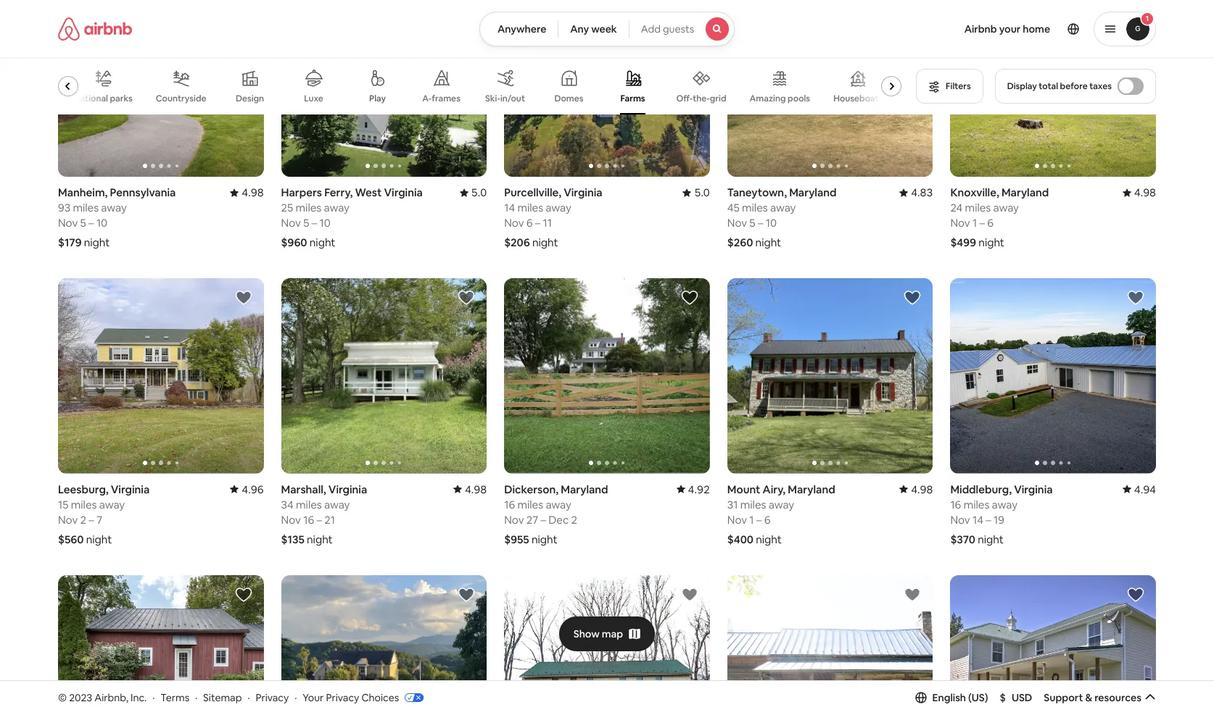 Task type: locate. For each thing, give the bounding box(es) containing it.
night inside dickerson, maryland 16 miles away nov 27 – dec 2 $955 night
[[532, 533, 557, 547]]

mount
[[727, 483, 761, 497]]

– inside leesburg, virginia 15 miles away nov 2 – 7 $560 night
[[89, 513, 94, 527]]

away inside purcellville, virginia 14 miles away nov 6 – 11 $206 night
[[546, 201, 571, 215]]

– inside taneytown, maryland 45 miles away nov 5 – 10 $260 night
[[758, 216, 763, 230]]

away down pennsylvania
[[101, 201, 127, 215]]

pools
[[788, 93, 810, 104]]

2 horizontal spatial 16
[[951, 498, 961, 512]]

privacy inside 'link'
[[326, 692, 359, 705]]

miles down 'mount'
[[740, 498, 766, 512]]

miles down middleburg,
[[964, 498, 990, 512]]

night right $960
[[310, 236, 335, 250]]

0 horizontal spatial 16
[[303, 513, 314, 527]]

add to wishlist: mount airy, maryland image
[[904, 290, 922, 307]]

airy,
[[763, 483, 786, 497]]

nov up $370
[[951, 513, 970, 527]]

6
[[526, 216, 533, 230], [987, 216, 994, 230], [764, 513, 771, 527]]

night down 11
[[532, 236, 558, 250]]

night inside taneytown, maryland 45 miles away nov 5 – 10 $260 night
[[756, 236, 781, 250]]

$560
[[58, 533, 84, 547]]

away inside dickerson, maryland 16 miles away nov 27 – dec 2 $955 night
[[546, 498, 571, 512]]

&
[[1085, 692, 1093, 705]]

night inside mount airy, maryland 31 miles away nov 1 – 6 $400 night
[[756, 533, 782, 547]]

– left 11
[[535, 216, 541, 230]]

0 horizontal spatial privacy
[[256, 692, 289, 705]]

maryland right airy,
[[788, 483, 835, 497]]

nov down the 24
[[951, 216, 970, 230]]

10
[[96, 216, 107, 230], [320, 216, 331, 230], [766, 216, 777, 230]]

5 up $260
[[750, 216, 756, 230]]

miles down 'knoxville,'
[[965, 201, 991, 215]]

5 up $179
[[80, 216, 86, 230]]

add to wishlist: middleburg, virginia image
[[1127, 290, 1145, 307], [681, 587, 698, 604]]

your
[[303, 692, 324, 705]]

display total before taxes
[[1007, 81, 1112, 92]]

1 privacy from the left
[[256, 692, 289, 705]]

away inside the middleburg, virginia 16 miles away nov 14 – 19 $370 night
[[992, 498, 1018, 512]]

14 left 19
[[973, 513, 984, 527]]

virginia
[[384, 186, 423, 200], [564, 186, 603, 200], [111, 483, 150, 497], [328, 483, 367, 497], [1014, 483, 1053, 497]]

privacy
[[256, 692, 289, 705], [326, 692, 359, 705]]

$955
[[504, 533, 529, 547]]

mount airy, maryland 31 miles away nov 1 – 6 $400 night
[[727, 483, 835, 547]]

group
[[58, 0, 264, 177], [281, 0, 487, 177], [504, 0, 710, 177], [727, 0, 933, 177], [951, 0, 1156, 177], [58, 58, 908, 115], [58, 279, 264, 474], [281, 279, 487, 474], [504, 279, 710, 474], [727, 279, 933, 474], [951, 279, 1156, 474], [58, 576, 264, 716], [281, 576, 487, 716], [504, 576, 710, 716], [727, 576, 933, 716], [951, 576, 1156, 716]]

virginia for purcellville, virginia
[[564, 186, 603, 200]]

away down ferry,
[[324, 201, 350, 215]]

english (us)
[[933, 692, 988, 705]]

3 10 from the left
[[766, 216, 777, 230]]

10 down "taneytown," at the top of page
[[766, 216, 777, 230]]

away up 19
[[992, 498, 1018, 512]]

your privacy choices
[[303, 692, 399, 705]]

privacy link
[[256, 692, 289, 705]]

4.94 out of 5 average rating image
[[1123, 483, 1156, 497]]

night inside leesburg, virginia 15 miles away nov 2 – 7 $560 night
[[86, 533, 112, 547]]

1 horizontal spatial 16
[[504, 498, 515, 512]]

away down 'knoxville,'
[[993, 201, 1019, 215]]

sitemap
[[203, 692, 242, 705]]

miles for taneytown, maryland
[[742, 201, 768, 215]]

5 up $960
[[303, 216, 309, 230]]

away inside marshall, virginia 34 miles away nov 16 – 21 $135 night
[[324, 498, 350, 512]]

nov down 34
[[281, 513, 301, 527]]

night for middleburg, virginia 16 miles away nov 14 – 19 $370 night
[[978, 533, 1004, 547]]

inc.
[[131, 692, 147, 705]]

national parks
[[74, 93, 133, 104]]

virginia up 21
[[328, 483, 367, 497]]

0 horizontal spatial 1
[[750, 513, 754, 527]]

– down manheim,
[[89, 216, 94, 230]]

1 horizontal spatial 2
[[571, 513, 577, 527]]

night
[[84, 236, 110, 250], [310, 236, 335, 250], [756, 236, 781, 250], [532, 236, 558, 250], [979, 236, 1005, 250], [86, 533, 112, 547], [307, 533, 333, 547], [756, 533, 782, 547], [532, 533, 557, 547], [978, 533, 1004, 547]]

miles inside purcellville, virginia 14 miles away nov 6 – 11 $206 night
[[517, 201, 543, 215]]

night for purcellville, virginia 14 miles away nov 6 – 11 $206 night
[[532, 236, 558, 250]]

support & resources button
[[1044, 692, 1156, 705]]

night down 21
[[307, 533, 333, 547]]

16 inside the middleburg, virginia 16 miles away nov 14 – 19 $370 night
[[951, 498, 961, 512]]

away for leesburg, virginia
[[99, 498, 125, 512]]

taxes
[[1090, 81, 1112, 92]]

1 vertical spatial 1
[[973, 216, 977, 230]]

– inside harpers ferry, west virginia 25 miles away nov 5 – 10 $960 night
[[312, 216, 317, 230]]

5 inside taneytown, maryland 45 miles away nov 5 – 10 $260 night
[[750, 216, 756, 230]]

night inside the middleburg, virginia 16 miles away nov 14 – 19 $370 night
[[978, 533, 1004, 547]]

– right 27
[[541, 513, 546, 527]]

– inside purcellville, virginia 14 miles away nov 6 – 11 $206 night
[[535, 216, 541, 230]]

countryside
[[156, 93, 206, 104]]

miles inside marshall, virginia 34 miles away nov 16 – 21 $135 night
[[296, 498, 322, 512]]

· left "your"
[[295, 692, 297, 705]]

nov for knoxville, maryland
[[951, 216, 970, 230]]

add to wishlist: round hill, virginia image
[[1127, 587, 1145, 604]]

maryland up dec
[[561, 483, 608, 497]]

maryland for 4.92
[[561, 483, 608, 497]]

1 horizontal spatial privacy
[[326, 692, 359, 705]]

– left 19
[[986, 513, 991, 527]]

10 inside taneytown, maryland 45 miles away nov 5 – 10 $260 night
[[766, 216, 777, 230]]

domes
[[555, 93, 584, 104]]

1 inside mount airy, maryland 31 miles away nov 1 – 6 $400 night
[[750, 513, 754, 527]]

away for dickerson, maryland
[[546, 498, 571, 512]]

nov for middleburg, virginia
[[951, 513, 970, 527]]

night inside knoxville, maryland 24 miles away nov 1 – 6 $499 night
[[979, 236, 1005, 250]]

0 horizontal spatial 5.0
[[471, 186, 487, 200]]

1 5 from the left
[[80, 216, 86, 230]]

34
[[281, 498, 294, 512]]

national
[[74, 93, 108, 104]]

10 for $179
[[96, 216, 107, 230]]

2 5.0 from the left
[[695, 186, 710, 200]]

before
[[1060, 81, 1088, 92]]

nov up $206
[[504, 216, 524, 230]]

2 right dec
[[571, 513, 577, 527]]

– down "taneytown," at the top of page
[[758, 216, 763, 230]]

5 inside harpers ferry, west virginia 25 miles away nov 5 – 10 $960 night
[[303, 216, 309, 230]]

maryland right "taneytown," at the top of page
[[789, 186, 837, 200]]

nov inside dickerson, maryland 16 miles away nov 27 – dec 2 $955 night
[[504, 513, 524, 527]]

0 vertical spatial add to wishlist: middleburg, virginia image
[[1127, 290, 1145, 307]]

away up the 7
[[99, 498, 125, 512]]

privacy left "your"
[[256, 692, 289, 705]]

night for knoxville, maryland 24 miles away nov 1 – 6 $499 night
[[979, 236, 1005, 250]]

– for purcellville, virginia
[[535, 216, 541, 230]]

16 inside dickerson, maryland 16 miles away nov 27 – dec 2 $955 night
[[504, 498, 515, 512]]

away up 11
[[546, 201, 571, 215]]

miles inside leesburg, virginia 15 miles away nov 2 – 7 $560 night
[[71, 498, 97, 512]]

2 5 from the left
[[303, 216, 309, 230]]

· left the privacy link
[[248, 692, 250, 705]]

16 down middleburg,
[[951, 498, 961, 512]]

14 inside the middleburg, virginia 16 miles away nov 14 – 19 $370 night
[[973, 513, 984, 527]]

away for middleburg, virginia
[[992, 498, 1018, 512]]

– down 'mount'
[[757, 513, 762, 527]]

away inside manheim, pennsylvania 93 miles away nov 5 – 10 $179 night
[[101, 201, 127, 215]]

privacy right "your"
[[326, 692, 359, 705]]

night inside purcellville, virginia 14 miles away nov 6 – 11 $206 night
[[532, 236, 558, 250]]

1 horizontal spatial 1
[[973, 216, 977, 230]]

nov left 27
[[504, 513, 524, 527]]

1 · from the left
[[152, 692, 155, 705]]

miles down the harpers at top
[[296, 201, 322, 215]]

4.92 out of 5 average rating image
[[676, 483, 710, 497]]

maryland inside dickerson, maryland 16 miles away nov 27 – dec 2 $955 night
[[561, 483, 608, 497]]

profile element
[[752, 0, 1156, 58]]

2 vertical spatial 1
[[750, 513, 754, 527]]

1 horizontal spatial 5
[[303, 216, 309, 230]]

add to wishlist: marshall, virginia image
[[458, 290, 475, 307]]

5.0 out of 5 average rating image
[[683, 186, 710, 200]]

– for dickerson, maryland
[[541, 513, 546, 527]]

5.0 out of 5 average rating image
[[460, 186, 487, 200]]

–
[[89, 216, 94, 230], [312, 216, 317, 230], [758, 216, 763, 230], [535, 216, 541, 230], [980, 216, 985, 230], [89, 513, 94, 527], [317, 513, 322, 527], [757, 513, 762, 527], [541, 513, 546, 527], [986, 513, 991, 527]]

virginia inside the middleburg, virginia 16 miles away nov 14 – 19 $370 night
[[1014, 483, 1053, 497]]

virginia right middleburg,
[[1014, 483, 1053, 497]]

miles down dickerson,
[[518, 498, 543, 512]]

2 horizontal spatial 5
[[750, 216, 756, 230]]

3 5 from the left
[[750, 216, 756, 230]]

$260
[[727, 236, 753, 250]]

night inside marshall, virginia 34 miles away nov 16 – 21 $135 night
[[307, 533, 333, 547]]

16 for dickerson, maryland
[[504, 498, 515, 512]]

nov inside purcellville, virginia 14 miles away nov 6 – 11 $206 night
[[504, 216, 524, 230]]

add to wishlist: purcellville, virginia image
[[681, 0, 698, 10]]

16 inside marshall, virginia 34 miles away nov 16 – 21 $135 night
[[303, 513, 314, 527]]

virginia right leesburg,
[[111, 483, 150, 497]]

– down 'knoxville,'
[[980, 216, 985, 230]]

4.98 for marshall, virginia 34 miles away nov 16 – 21 $135 night
[[465, 483, 487, 497]]

5.0 left "taneytown," at the top of page
[[695, 186, 710, 200]]

1 vertical spatial 14
[[973, 513, 984, 527]]

show map
[[574, 628, 623, 641]]

purcellville, virginia 14 miles away nov 6 – 11 $206 night
[[504, 186, 603, 250]]

4.94
[[1134, 483, 1156, 497]]

virginia right purcellville,
[[564, 186, 603, 200]]

away inside leesburg, virginia 15 miles away nov 2 – 7 $560 night
[[99, 498, 125, 512]]

0 horizontal spatial 5
[[80, 216, 86, 230]]

4.98 out of 5 average rating image for mount airy, maryland 31 miles away nov 1 – 6 $400 night
[[900, 483, 933, 497]]

0 horizontal spatial 14
[[504, 201, 515, 215]]

nov inside mount airy, maryland 31 miles away nov 1 – 6 $400 night
[[727, 513, 747, 527]]

2 horizontal spatial 6
[[987, 216, 994, 230]]

0 vertical spatial 1
[[1146, 14, 1149, 23]]

miles down purcellville,
[[517, 201, 543, 215]]

taneytown,
[[727, 186, 787, 200]]

– for manheim, pennsylvania
[[89, 216, 94, 230]]

group containing national parks
[[58, 58, 908, 115]]

away down airy,
[[769, 498, 794, 512]]

6 down airy,
[[764, 513, 771, 527]]

away inside knoxville, maryland 24 miles away nov 1 – 6 $499 night
[[993, 201, 1019, 215]]

night right $400
[[756, 533, 782, 547]]

· right inc.
[[152, 692, 155, 705]]

5.0 for harpers ferry, west virginia 25 miles away nov 5 – 10 $960 night
[[471, 186, 487, 200]]

nov inside knoxville, maryland 24 miles away nov 1 – 6 $499 night
[[951, 216, 970, 230]]

luxe
[[304, 93, 323, 104]]

14 down purcellville,
[[504, 201, 515, 215]]

1 horizontal spatial 14
[[973, 513, 984, 527]]

add to wishlist: hamilton, virginia image
[[904, 587, 922, 604]]

2 inside leesburg, virginia 15 miles away nov 2 – 7 $560 night
[[80, 513, 86, 527]]

miles down marshall, at the left of the page
[[296, 498, 322, 512]]

$370
[[951, 533, 976, 547]]

night down the 7
[[86, 533, 112, 547]]

pennsylvania
[[110, 186, 176, 200]]

add to wishlist: dickerson, maryland image
[[681, 290, 698, 307]]

2 horizontal spatial 10
[[766, 216, 777, 230]]

virginia inside leesburg, virginia 15 miles away nov 2 – 7 $560 night
[[111, 483, 150, 497]]

miles inside the middleburg, virginia 16 miles away nov 14 – 19 $370 night
[[964, 498, 990, 512]]

maryland
[[789, 186, 837, 200], [1002, 186, 1049, 200], [788, 483, 835, 497], [561, 483, 608, 497]]

2 horizontal spatial 1
[[1146, 14, 1149, 23]]

4.98 out of 5 average rating image
[[230, 186, 264, 200], [1123, 186, 1156, 200], [453, 483, 487, 497], [900, 483, 933, 497]]

night down 27
[[532, 533, 557, 547]]

airbnb your home
[[965, 22, 1050, 36]]

6 down 'knoxville,'
[[987, 216, 994, 230]]

1 horizontal spatial 10
[[320, 216, 331, 230]]

10 down ferry,
[[320, 216, 331, 230]]

add to wishlist: leesburg, virginia image
[[235, 290, 252, 307]]

maryland right 'knoxville,'
[[1002, 186, 1049, 200]]

nov for purcellville, virginia
[[504, 216, 524, 230]]

away inside taneytown, maryland 45 miles away nov 5 – 10 $260 night
[[770, 201, 796, 215]]

miles down leesburg,
[[71, 498, 97, 512]]

0 horizontal spatial add to wishlist: middleburg, virginia image
[[681, 587, 698, 604]]

maryland inside taneytown, maryland 45 miles away nov 5 – 10 $260 night
[[789, 186, 837, 200]]

any
[[570, 22, 589, 36]]

nov for manheim, pennsylvania
[[58, 216, 78, 230]]

nov down 15
[[58, 513, 78, 527]]

nov inside harpers ferry, west virginia 25 miles away nov 5 – 10 $960 night
[[281, 216, 301, 230]]

nov down 31 on the right bottom of page
[[727, 513, 747, 527]]

nov down 25
[[281, 216, 301, 230]]

farms
[[621, 93, 645, 104]]

5.0
[[471, 186, 487, 200], [695, 186, 710, 200]]

27
[[526, 513, 538, 527]]

miles inside manheim, pennsylvania 93 miles away nov 5 – 10 $179 night
[[73, 201, 99, 215]]

– inside dickerson, maryland 16 miles away nov 27 – dec 2 $955 night
[[541, 513, 546, 527]]

1 2 from the left
[[80, 513, 86, 527]]

nov down 45
[[727, 216, 747, 230]]

airbnb your home link
[[956, 14, 1059, 44]]

4.98
[[242, 186, 264, 200], [1134, 186, 1156, 200], [465, 483, 487, 497], [911, 483, 933, 497]]

– inside marshall, virginia 34 miles away nov 16 – 21 $135 night
[[317, 513, 322, 527]]

airbnb
[[965, 22, 997, 36]]

leesburg, virginia 15 miles away nov 2 – 7 $560 night
[[58, 483, 150, 547]]

5 for 93
[[80, 216, 86, 230]]

16 down dickerson,
[[504, 498, 515, 512]]

virginia inside marshall, virginia 34 miles away nov 16 – 21 $135 night
[[328, 483, 367, 497]]

45
[[727, 201, 740, 215]]

0 horizontal spatial 6
[[526, 216, 533, 230]]

$
[[1000, 692, 1006, 705]]

ski-
[[485, 93, 500, 104]]

knoxville,
[[951, 186, 999, 200]]

– for knoxville, maryland
[[980, 216, 985, 230]]

miles down "taneytown," at the top of page
[[742, 201, 768, 215]]

nov inside marshall, virginia 34 miles away nov 16 – 21 $135 night
[[281, 513, 301, 527]]

night right $260
[[756, 236, 781, 250]]

24
[[951, 201, 963, 215]]

2 10 from the left
[[320, 216, 331, 230]]

amazing
[[750, 93, 786, 104]]

night down 19
[[978, 533, 1004, 547]]

virginia right west
[[384, 186, 423, 200]]

11
[[543, 216, 552, 230]]

2 privacy from the left
[[326, 692, 359, 705]]

night right $179
[[84, 236, 110, 250]]

– inside the middleburg, virginia 16 miles away nov 14 – 19 $370 night
[[986, 513, 991, 527]]

0 horizontal spatial 10
[[96, 216, 107, 230]]

add to wishlist: purcellville, virginia image
[[235, 587, 252, 604]]

nov for leesburg, virginia
[[58, 513, 78, 527]]

any week button
[[558, 12, 629, 46]]

nov inside the middleburg, virginia 16 miles away nov 14 – 19 $370 night
[[951, 513, 970, 527]]

miles
[[73, 201, 99, 215], [296, 201, 322, 215], [742, 201, 768, 215], [517, 201, 543, 215], [965, 201, 991, 215], [71, 498, 97, 512], [296, 498, 322, 512], [740, 498, 766, 512], [518, 498, 543, 512], [964, 498, 990, 512]]

miles inside knoxville, maryland 24 miles away nov 1 – 6 $499 night
[[965, 201, 991, 215]]

away down "taneytown," at the top of page
[[770, 201, 796, 215]]

virginia for middleburg, virginia
[[1014, 483, 1053, 497]]

nov inside manheim, pennsylvania 93 miles away nov 5 – 10 $179 night
[[58, 216, 78, 230]]

knoxville, maryland 24 miles away nov 1 – 6 $499 night
[[951, 186, 1049, 250]]

1 horizontal spatial 5.0
[[695, 186, 710, 200]]

total
[[1039, 81, 1058, 92]]

4 · from the left
[[295, 692, 297, 705]]

night right $499
[[979, 236, 1005, 250]]

virginia inside purcellville, virginia 14 miles away nov 6 – 11 $206 night
[[564, 186, 603, 200]]

anywhere
[[498, 22, 546, 36]]

nov
[[58, 216, 78, 230], [281, 216, 301, 230], [727, 216, 747, 230], [504, 216, 524, 230], [951, 216, 970, 230], [58, 513, 78, 527], [281, 513, 301, 527], [727, 513, 747, 527], [504, 513, 524, 527], [951, 513, 970, 527]]

away
[[101, 201, 127, 215], [324, 201, 350, 215], [770, 201, 796, 215], [546, 201, 571, 215], [993, 201, 1019, 215], [99, 498, 125, 512], [324, 498, 350, 512], [769, 498, 794, 512], [546, 498, 571, 512], [992, 498, 1018, 512]]

2 2 from the left
[[571, 513, 577, 527]]

night inside manheim, pennsylvania 93 miles away nov 5 – 10 $179 night
[[84, 236, 110, 250]]

5 inside manheim, pennsylvania 93 miles away nov 5 – 10 $179 night
[[80, 216, 86, 230]]

– inside knoxville, maryland 24 miles away nov 1 – 6 $499 night
[[980, 216, 985, 230]]

away for purcellville, virginia
[[546, 201, 571, 215]]

nov inside leesburg, virginia 15 miles away nov 2 – 7 $560 night
[[58, 513, 78, 527]]

16 left 21
[[303, 513, 314, 527]]

airbnb,
[[94, 692, 128, 705]]

night for taneytown, maryland 45 miles away nov 5 – 10 $260 night
[[756, 236, 781, 250]]

– for marshall, virginia
[[317, 513, 322, 527]]

miles inside harpers ferry, west virginia 25 miles away nov 5 – 10 $960 night
[[296, 201, 322, 215]]

4.83 out of 5 average rating image
[[900, 186, 933, 200]]

display total before taxes button
[[995, 69, 1156, 104]]

6 inside purcellville, virginia 14 miles away nov 6 – 11 $206 night
[[526, 216, 533, 230]]

add guests button
[[629, 12, 735, 46]]

5.0 left purcellville,
[[471, 186, 487, 200]]

away up 21
[[324, 498, 350, 512]]

·
[[152, 692, 155, 705], [195, 692, 197, 705], [248, 692, 250, 705], [295, 692, 297, 705]]

nov down 93
[[58, 216, 78, 230]]

amazing pools
[[750, 93, 810, 104]]

2 left the 7
[[80, 513, 86, 527]]

maryland inside mount airy, maryland 31 miles away nov 1 – 6 $400 night
[[788, 483, 835, 497]]

· right terms link
[[195, 692, 197, 705]]

10 inside manheim, pennsylvania 93 miles away nov 5 – 10 $179 night
[[96, 216, 107, 230]]

miles inside dickerson, maryland 16 miles away nov 27 – dec 2 $955 night
[[518, 498, 543, 512]]

– left 21
[[317, 513, 322, 527]]

harpers
[[281, 186, 322, 200]]

– left the 7
[[89, 513, 94, 527]]

middleburg,
[[951, 483, 1012, 497]]

nov for marshall, virginia
[[281, 513, 301, 527]]

– inside mount airy, maryland 31 miles away nov 1 – 6 $400 night
[[757, 513, 762, 527]]

6 left 11
[[526, 216, 533, 230]]

terms
[[161, 692, 189, 705]]

1 10 from the left
[[96, 216, 107, 230]]

terms · sitemap · privacy
[[161, 692, 289, 705]]

0 horizontal spatial 2
[[80, 513, 86, 527]]

nov inside taneytown, maryland 45 miles away nov 5 – 10 $260 night
[[727, 216, 747, 230]]

miles down manheim,
[[73, 201, 99, 215]]

maryland inside knoxville, maryland 24 miles away nov 1 – 6 $499 night
[[1002, 186, 1049, 200]]

4.98 out of 5 average rating image for marshall, virginia 34 miles away nov 16 – 21 $135 night
[[453, 483, 487, 497]]

None search field
[[479, 12, 735, 46]]

1 5.0 from the left
[[471, 186, 487, 200]]

0 vertical spatial 14
[[504, 201, 515, 215]]

– inside manheim, pennsylvania 93 miles away nov 5 – 10 $179 night
[[89, 216, 94, 230]]

home
[[1023, 22, 1050, 36]]

1 horizontal spatial 6
[[764, 513, 771, 527]]

away up dec
[[546, 498, 571, 512]]

– down the harpers at top
[[312, 216, 317, 230]]

manheim,
[[58, 186, 108, 200]]

marshall,
[[281, 483, 326, 497]]

filters button
[[916, 69, 983, 104]]

10 down manheim,
[[96, 216, 107, 230]]

miles inside taneytown, maryland 45 miles away nov 5 – 10 $260 night
[[742, 201, 768, 215]]



Task type: vqa. For each thing, say whether or not it's contained in the screenshot.


Task type: describe. For each thing, give the bounding box(es) containing it.
4.98 out of 5 average rating image for knoxville, maryland 24 miles away nov 1 – 6 $499 night
[[1123, 186, 1156, 200]]

3 · from the left
[[248, 692, 250, 705]]

in/out
[[500, 93, 525, 104]]

terms link
[[161, 692, 189, 705]]

english
[[933, 692, 966, 705]]

– for leesburg, virginia
[[89, 513, 94, 527]]

©
[[58, 692, 67, 705]]

10 inside harpers ferry, west virginia 25 miles away nov 5 – 10 $960 night
[[320, 216, 331, 230]]

1 button
[[1094, 12, 1156, 46]]

your privacy choices link
[[303, 692, 424, 706]]

virginia for leesburg, virginia
[[111, 483, 150, 497]]

leesburg,
[[58, 483, 109, 497]]

4.98 out of 5 average rating image for manheim, pennsylvania 93 miles away nov 5 – 10 $179 night
[[230, 186, 264, 200]]

7
[[97, 513, 102, 527]]

25
[[281, 201, 293, 215]]

$499
[[951, 236, 976, 250]]

maryland for 4.98
[[1002, 186, 1049, 200]]

19
[[994, 513, 1005, 527]]

$ usd
[[1000, 692, 1032, 705]]

1 inside 1 dropdown button
[[1146, 14, 1149, 23]]

add to wishlist: markham, virginia image
[[458, 587, 475, 604]]

virginia inside harpers ferry, west virginia 25 miles away nov 5 – 10 $960 night
[[384, 186, 423, 200]]

show map button
[[559, 617, 655, 652]]

$400
[[727, 533, 754, 547]]

4.98 for mount airy, maryland 31 miles away nov 1 – 6 $400 night
[[911, 483, 933, 497]]

usd
[[1012, 692, 1032, 705]]

nov for taneytown, maryland
[[727, 216, 747, 230]]

4.92
[[688, 483, 710, 497]]

houseboats
[[834, 93, 883, 104]]

1 horizontal spatial add to wishlist: middleburg, virginia image
[[1127, 290, 1145, 307]]

– for middleburg, virginia
[[986, 513, 991, 527]]

(us)
[[968, 692, 988, 705]]

93
[[58, 201, 70, 215]]

the-
[[693, 93, 710, 104]]

6 inside mount airy, maryland 31 miles away nov 1 – 6 $400 night
[[764, 513, 771, 527]]

miles for marshall, virginia
[[296, 498, 322, 512]]

$135
[[281, 533, 305, 547]]

miles for purcellville, virginia
[[517, 201, 543, 215]]

a-
[[422, 93, 432, 104]]

away inside harpers ferry, west virginia 25 miles away nov 5 – 10 $960 night
[[324, 201, 350, 215]]

15
[[58, 498, 69, 512]]

16 for middleburg, virginia
[[951, 498, 961, 512]]

night for leesburg, virginia 15 miles away nov 2 – 7 $560 night
[[86, 533, 112, 547]]

choices
[[362, 692, 399, 705]]

$206
[[504, 236, 530, 250]]

4.98 for knoxville, maryland 24 miles away nov 1 – 6 $499 night
[[1134, 186, 1156, 200]]

21
[[324, 513, 335, 527]]

ferry,
[[324, 186, 353, 200]]

your
[[999, 22, 1021, 36]]

a-frames
[[422, 93, 461, 104]]

manheim, pennsylvania 93 miles away nov 5 – 10 $179 night
[[58, 186, 176, 250]]

31
[[727, 498, 738, 512]]

virginia for marshall, virginia
[[328, 483, 367, 497]]

sitemap link
[[203, 692, 242, 705]]

1 inside knoxville, maryland 24 miles away nov 1 – 6 $499 night
[[973, 216, 977, 230]]

off-
[[676, 93, 693, 104]]

away for marshall, virginia
[[324, 498, 350, 512]]

2 · from the left
[[195, 692, 197, 705]]

taneytown, maryland 45 miles away nov 5 – 10 $260 night
[[727, 186, 837, 250]]

$960
[[281, 236, 307, 250]]

purcellville,
[[504, 186, 562, 200]]

© 2023 airbnb, inc. ·
[[58, 692, 155, 705]]

dickerson, maryland 16 miles away nov 27 – dec 2 $955 night
[[504, 483, 608, 547]]

miles for manheim, pennsylvania
[[73, 201, 99, 215]]

night for marshall, virginia 34 miles away nov 16 – 21 $135 night
[[307, 533, 333, 547]]

away for taneytown, maryland
[[770, 201, 796, 215]]

miles for middleburg, virginia
[[964, 498, 990, 512]]

map
[[602, 628, 623, 641]]

play
[[369, 93, 386, 104]]

5 for 45
[[750, 216, 756, 230]]

14 inside purcellville, virginia 14 miles away nov 6 – 11 $206 night
[[504, 201, 515, 215]]

west
[[355, 186, 382, 200]]

english (us) button
[[915, 692, 988, 705]]

away for knoxville, maryland
[[993, 201, 1019, 215]]

1 vertical spatial add to wishlist: middleburg, virginia image
[[681, 587, 698, 604]]

marshall, virginia 34 miles away nov 16 – 21 $135 night
[[281, 483, 367, 547]]

design
[[236, 93, 264, 104]]

add
[[641, 22, 661, 36]]

miles for leesburg, virginia
[[71, 498, 97, 512]]

4.96 out of 5 average rating image
[[230, 483, 264, 497]]

away inside mount airy, maryland 31 miles away nov 1 – 6 $400 night
[[769, 498, 794, 512]]

none search field containing anywhere
[[479, 12, 735, 46]]

ski-in/out
[[485, 93, 525, 104]]

10 for $260
[[766, 216, 777, 230]]

night inside harpers ferry, west virginia 25 miles away nov 5 – 10 $960 night
[[310, 236, 335, 250]]

away for manheim, pennsylvania
[[101, 201, 127, 215]]

middleburg, virginia 16 miles away nov 14 – 19 $370 night
[[951, 483, 1053, 547]]

5.0 for purcellville, virginia 14 miles away nov 6 – 11 $206 night
[[695, 186, 710, 200]]

resources
[[1095, 692, 1142, 705]]

frames
[[432, 93, 461, 104]]

4.98 for manheim, pennsylvania 93 miles away nov 5 – 10 $179 night
[[242, 186, 264, 200]]

show
[[574, 628, 600, 641]]

miles inside mount airy, maryland 31 miles away nov 1 – 6 $400 night
[[740, 498, 766, 512]]

night for manheim, pennsylvania 93 miles away nov 5 – 10 $179 night
[[84, 236, 110, 250]]

miles for dickerson, maryland
[[518, 498, 543, 512]]

6 inside knoxville, maryland 24 miles away nov 1 – 6 $499 night
[[987, 216, 994, 230]]

add guests
[[641, 22, 694, 36]]

nov for dickerson, maryland
[[504, 513, 524, 527]]

support & resources
[[1044, 692, 1142, 705]]

week
[[591, 22, 617, 36]]

guests
[[663, 22, 694, 36]]

4.96
[[242, 483, 264, 497]]

support
[[1044, 692, 1083, 705]]

– for taneytown, maryland
[[758, 216, 763, 230]]

2 inside dickerson, maryland 16 miles away nov 27 – dec 2 $955 night
[[571, 513, 577, 527]]

any week
[[570, 22, 617, 36]]

off-the-grid
[[676, 93, 726, 104]]

maryland for 4.83
[[789, 186, 837, 200]]

miles for knoxville, maryland
[[965, 201, 991, 215]]



